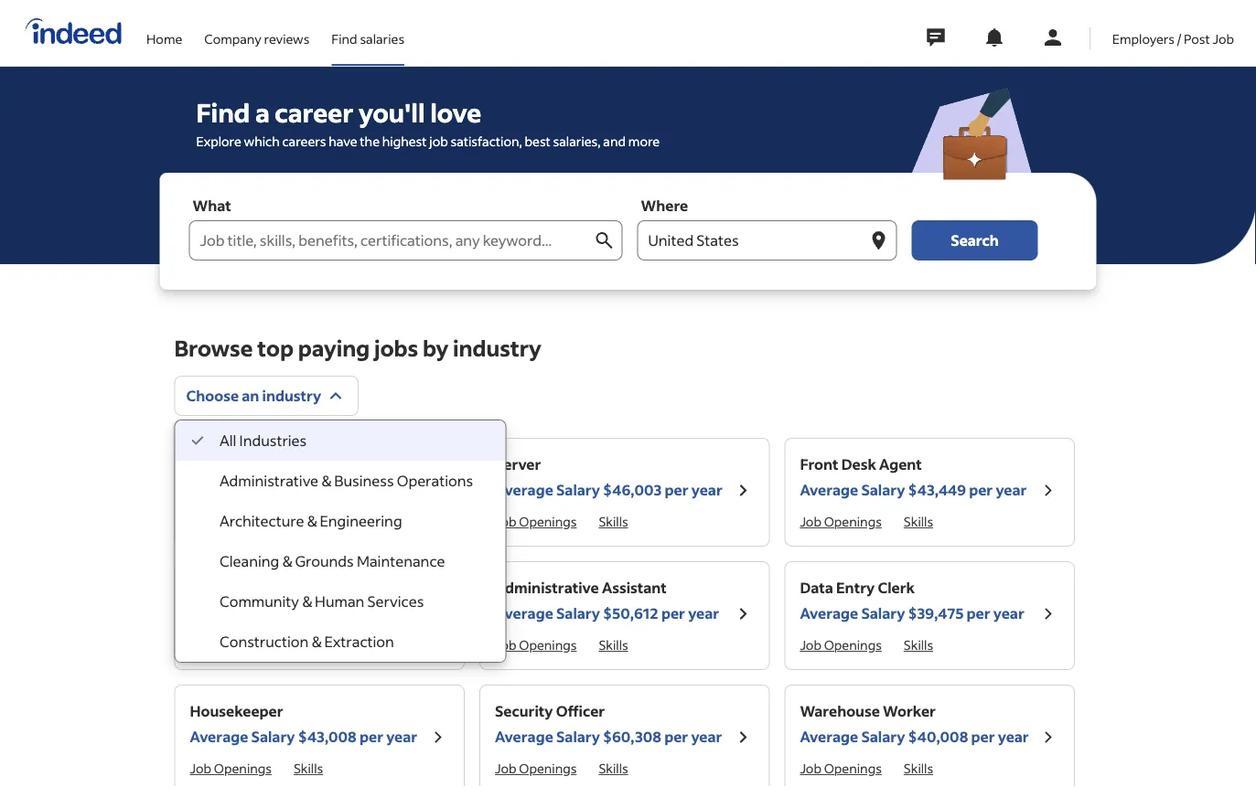 Task type: vqa. For each thing, say whether or not it's contained in the screenshot.
more at the top of page
yes



Task type: describe. For each thing, give the bounding box(es) containing it.
job openings link for housekeeper average salary $43,008 per year
[[190, 761, 272, 777]]

job openings link for data entry clerk average salary $39,475 per year
[[800, 637, 882, 654]]

find for a
[[196, 96, 250, 129]]

highest
[[382, 133, 427, 150]]

year inside security officer average salary $60,308 per year
[[691, 728, 722, 746]]

skills link for $43,449 per year
[[904, 514, 933, 530]]

openings for security officer average salary $60,308 per year
[[519, 761, 577, 777]]

$34,370
[[298, 481, 354, 499]]

server
[[495, 455, 541, 474]]

/
[[1177, 30, 1181, 47]]

find a career you'll love explore which careers have the highest job satisfaction, best salaries, and more
[[196, 96, 660, 150]]

browse top paying jobs by industry
[[174, 333, 541, 362]]

skills link for $39,475 per year
[[904, 637, 933, 654]]

openings for warehouse worker average salary $40,008 per year
[[824, 761, 882, 777]]

warehouse associate average salary $34,370 per year
[[190, 455, 415, 499]]

average inside warehouse associate average salary $34,370 per year
[[190, 481, 248, 499]]

jobs
[[374, 333, 418, 362]]

skills link for $44,830 per year
[[294, 637, 323, 654]]

job inside employers / post job link
[[1213, 30, 1234, 47]]

associate
[[273, 455, 341, 474]]

administrative for average
[[495, 579, 599, 597]]

year inside crew member average salary $44,830 per year
[[386, 604, 417, 623]]

what
[[193, 196, 231, 215]]

job for crew member average salary $44,830 per year
[[190, 637, 211, 654]]

job for housekeeper average salary $43,008 per year
[[190, 761, 211, 777]]

skills link for $50,612 per year
[[599, 637, 628, 654]]

skills link for $46,003 per year
[[599, 514, 628, 530]]

grounds
[[294, 552, 353, 571]]

post
[[1184, 30, 1210, 47]]

job openings for security officer average salary $60,308 per year
[[495, 761, 577, 777]]

per inside the housekeeper average salary $43,008 per year
[[359, 728, 383, 746]]

love
[[430, 96, 481, 129]]

reviews
[[264, 30, 310, 47]]

home
[[146, 30, 182, 47]]

year inside front desk agent average salary $43,449 per year
[[996, 481, 1027, 499]]

salary inside server average salary $46,003 per year
[[556, 481, 600, 499]]

per inside warehouse associate average salary $34,370 per year
[[357, 481, 381, 499]]

job for administrative assistant average salary $50,612 per year
[[495, 637, 516, 654]]

warehouse for warehouse associate average salary $34,370 per year
[[190, 455, 270, 474]]

$40,008
[[908, 728, 968, 746]]

skills for $43,008 per year
[[294, 761, 323, 777]]

security officer average salary $60,308 per year
[[495, 702, 722, 746]]

front desk agent average salary $43,449 per year
[[800, 455, 1027, 499]]

$43,008
[[298, 728, 357, 746]]

all industries
[[219, 431, 306, 450]]

security
[[495, 702, 553, 721]]

engineering
[[319, 512, 402, 531]]

job openings for warehouse associate average salary $34,370 per year
[[190, 514, 272, 530]]

desk
[[841, 455, 876, 474]]

openings for housekeeper average salary $43,008 per year
[[214, 761, 272, 777]]

skills for $46,003 per year
[[599, 514, 628, 530]]

$43,449
[[908, 481, 966, 499]]

per inside crew member average salary $44,830 per year
[[359, 604, 383, 623]]

entry
[[836, 579, 875, 597]]

salary inside administrative assistant average salary $50,612 per year
[[556, 604, 600, 623]]

job for warehouse worker average salary $40,008 per year
[[800, 761, 821, 777]]

year inside data entry clerk average salary $39,475 per year
[[993, 604, 1024, 623]]

job openings link for front desk agent average salary $43,449 per year
[[800, 514, 882, 530]]

crew
[[190, 579, 226, 597]]

administrative & business operations
[[219, 472, 473, 490]]

community
[[219, 592, 299, 611]]

choose an industry button
[[174, 376, 359, 416]]

year inside the housekeeper average salary $43,008 per year
[[386, 728, 417, 746]]

average inside front desk agent average salary $43,449 per year
[[800, 481, 858, 499]]

notifications unread count 0 image
[[983, 27, 1005, 48]]

per inside administrative assistant average salary $50,612 per year
[[661, 604, 685, 623]]

skills for $34,370 per year
[[294, 514, 323, 530]]

skills link for $43,008 per year
[[294, 761, 323, 777]]

openings for crew member average salary $44,830 per year
[[214, 637, 272, 654]]

skills for $40,008 per year
[[904, 761, 933, 777]]

employers / post job
[[1112, 30, 1234, 47]]

& for community
[[302, 592, 311, 611]]

architecture & engineering
[[219, 512, 402, 531]]

explore
[[196, 133, 241, 150]]

find salaries link
[[331, 0, 404, 62]]

job openings for administrative assistant average salary $50,612 per year
[[495, 637, 577, 654]]

average inside 'warehouse worker average salary $40,008 per year'
[[800, 728, 858, 746]]

choose an industry
[[186, 386, 321, 405]]

salaries
[[360, 30, 404, 47]]

$44,830
[[298, 604, 356, 623]]

data
[[800, 579, 833, 597]]

where
[[641, 196, 688, 215]]

skills link for $40,008 per year
[[904, 761, 933, 777]]

clerk
[[878, 579, 915, 597]]

all industries option
[[175, 421, 505, 461]]

more
[[628, 133, 660, 150]]

find salaries
[[331, 30, 404, 47]]

browse
[[174, 333, 253, 362]]

cleaning
[[219, 552, 279, 571]]

home link
[[146, 0, 182, 62]]

warehouse for warehouse worker average salary $40,008 per year
[[800, 702, 880, 721]]

worker
[[883, 702, 936, 721]]

agent
[[879, 455, 922, 474]]

operations
[[396, 472, 473, 490]]

job openings for server average salary $46,003 per year
[[495, 514, 577, 530]]

average inside the housekeeper average salary $43,008 per year
[[190, 728, 248, 746]]

skills for $50,612 per year
[[599, 637, 628, 654]]



Task type: locate. For each thing, give the bounding box(es) containing it.
have
[[329, 133, 357, 150]]

job openings link for server average salary $46,003 per year
[[495, 514, 577, 530]]

per right $50,612
[[661, 604, 685, 623]]

skills down $43,449
[[904, 514, 933, 530]]

construction & extraction
[[219, 633, 394, 651]]

0 vertical spatial industry
[[453, 333, 541, 362]]

warehouse inside 'warehouse worker average salary $40,008 per year'
[[800, 702, 880, 721]]

per inside front desk agent average salary $43,449 per year
[[969, 481, 993, 499]]

1 vertical spatial administrative
[[495, 579, 599, 597]]

skills down $44,830 on the bottom left of page
[[294, 637, 323, 654]]

average
[[190, 481, 248, 499], [495, 481, 553, 499], [800, 481, 858, 499], [190, 604, 248, 623], [495, 604, 553, 623], [800, 604, 858, 623], [190, 728, 248, 746], [495, 728, 553, 746], [800, 728, 858, 746]]

salary up the architecture
[[251, 481, 295, 499]]

1 vertical spatial warehouse
[[800, 702, 880, 721]]

1 horizontal spatial warehouse
[[800, 702, 880, 721]]

data entry clerk average salary $39,475 per year
[[800, 579, 1024, 623]]

warehouse inside warehouse associate average salary $34,370 per year
[[190, 455, 270, 474]]

& for administrative
[[321, 472, 331, 490]]

skills link for $34,370 per year
[[294, 514, 323, 530]]

per right the $46,003
[[665, 481, 689, 499]]

officer
[[556, 702, 605, 721]]

job
[[1213, 30, 1234, 47], [190, 514, 211, 530], [495, 514, 516, 530], [800, 514, 821, 530], [190, 637, 211, 654], [495, 637, 516, 654], [800, 637, 821, 654], [190, 761, 211, 777], [495, 761, 516, 777], [800, 761, 821, 777]]

job for warehouse associate average salary $34,370 per year
[[190, 514, 211, 530]]

year right $40,008
[[998, 728, 1029, 746]]

services
[[367, 592, 423, 611]]

year right $60,308
[[691, 728, 722, 746]]

job openings link for administrative assistant average salary $50,612 per year
[[495, 637, 577, 654]]

search
[[951, 231, 999, 250]]

administrative left assistant
[[495, 579, 599, 597]]

messages unread count 0 image
[[924, 19, 948, 56]]

$60,308
[[603, 728, 661, 746]]

front
[[800, 455, 838, 474]]

per right $40,008
[[971, 728, 995, 746]]

search button
[[912, 220, 1038, 261]]

per up engineering
[[357, 481, 381, 499]]

administrative inside administrative assistant average salary $50,612 per year
[[495, 579, 599, 597]]

salary inside warehouse associate average salary $34,370 per year
[[251, 481, 295, 499]]

openings up the cleaning
[[214, 514, 272, 530]]

skills down '$39,475'
[[904, 637, 933, 654]]

salary down member
[[251, 604, 295, 623]]

a
[[255, 96, 270, 129]]

job openings down community
[[190, 637, 272, 654]]

skills link down the $46,003
[[599, 514, 628, 530]]

year up extraction on the left bottom
[[386, 604, 417, 623]]

find
[[331, 30, 357, 47], [196, 96, 250, 129]]

warehouse
[[190, 455, 270, 474], [800, 702, 880, 721]]

industry inside dropdown button
[[262, 386, 321, 405]]

openings for front desk agent average salary $43,449 per year
[[824, 514, 882, 530]]

skills
[[294, 514, 323, 530], [599, 514, 628, 530], [904, 514, 933, 530], [294, 637, 323, 654], [599, 637, 628, 654], [904, 637, 933, 654], [294, 761, 323, 777], [599, 761, 628, 777], [904, 761, 933, 777]]

job openings
[[190, 514, 272, 530], [495, 514, 577, 530], [800, 514, 882, 530], [190, 637, 272, 654], [495, 637, 577, 654], [800, 637, 882, 654], [190, 761, 272, 777], [495, 761, 577, 777], [800, 761, 882, 777]]

careers
[[282, 133, 326, 150]]

job openings down server
[[495, 514, 577, 530]]

1 vertical spatial industry
[[262, 386, 321, 405]]

job openings for data entry clerk average salary $39,475 per year
[[800, 637, 882, 654]]

per right $43,449
[[969, 481, 993, 499]]

year right '$39,475'
[[993, 604, 1024, 623]]

openings
[[214, 514, 272, 530], [519, 514, 577, 530], [824, 514, 882, 530], [214, 637, 272, 654], [519, 637, 577, 654], [824, 637, 882, 654], [214, 761, 272, 777], [519, 761, 577, 777], [824, 761, 882, 777]]

job openings link down 'warehouse worker average salary $40,008 per year' at the right
[[800, 761, 882, 777]]

job openings up the cleaning
[[190, 514, 272, 530]]

salary
[[251, 481, 295, 499], [556, 481, 600, 499], [861, 481, 905, 499], [251, 604, 295, 623], [556, 604, 600, 623], [861, 604, 905, 623], [251, 728, 295, 746], [556, 728, 600, 746], [861, 728, 905, 746]]

& down $44,830 on the bottom left of page
[[311, 633, 321, 651]]

job openings link down security
[[495, 761, 577, 777]]

which
[[244, 133, 280, 150]]

per inside 'warehouse worker average salary $40,008 per year'
[[971, 728, 995, 746]]

per up extraction on the left bottom
[[359, 604, 383, 623]]

job openings down desk
[[800, 514, 882, 530]]

employers / post job link
[[1112, 0, 1234, 62]]

average inside crew member average salary $44,830 per year
[[190, 604, 248, 623]]

administrative down industries
[[219, 472, 318, 490]]

construction
[[219, 633, 308, 651]]

job openings link down server
[[495, 514, 577, 530]]

skills link down $50,612
[[599, 637, 628, 654]]

job openings link down community
[[190, 637, 272, 654]]

housekeeper average salary $43,008 per year
[[190, 702, 417, 746]]

extraction
[[324, 633, 394, 651]]

& left human
[[302, 592, 311, 611]]

$50,612
[[603, 604, 658, 623]]

industry
[[453, 333, 541, 362], [262, 386, 321, 405]]

list box
[[175, 421, 505, 662]]

skills link for $60,308 per year
[[599, 761, 628, 777]]

skills link down $34,370
[[294, 514, 323, 530]]

& for cleaning
[[282, 552, 292, 571]]

year right the $46,003
[[691, 481, 722, 499]]

you'll
[[359, 96, 425, 129]]

skills for $44,830 per year
[[294, 637, 323, 654]]

openings down entry at the right bottom
[[824, 637, 882, 654]]

industries
[[239, 431, 306, 450]]

company reviews
[[204, 30, 310, 47]]

warehouse left worker
[[800, 702, 880, 721]]

job openings up security
[[495, 637, 577, 654]]

0 vertical spatial warehouse
[[190, 455, 270, 474]]

skills link down $40,008
[[904, 761, 933, 777]]

0 vertical spatial administrative
[[219, 472, 318, 490]]

company reviews link
[[204, 0, 310, 62]]

paying
[[298, 333, 370, 362]]

skills for $60,308 per year
[[599, 761, 628, 777]]

job openings link
[[190, 514, 272, 530], [495, 514, 577, 530], [800, 514, 882, 530], [190, 637, 272, 654], [495, 637, 577, 654], [800, 637, 882, 654], [190, 761, 272, 777], [495, 761, 577, 777], [800, 761, 882, 777]]

human
[[314, 592, 364, 611]]

all
[[219, 431, 236, 450]]

openings down 'warehouse worker average salary $40,008 per year' at the right
[[824, 761, 882, 777]]

employers
[[1112, 30, 1175, 47]]

skills down $40,008
[[904, 761, 933, 777]]

1 vertical spatial find
[[196, 96, 250, 129]]

job openings down housekeeper
[[190, 761, 272, 777]]

crew member average salary $44,830 per year
[[190, 579, 417, 623]]

community & human services
[[219, 592, 423, 611]]

skills down $50,612
[[599, 637, 628, 654]]

openings for administrative assistant average salary $50,612 per year
[[519, 637, 577, 654]]

skills down the $46,003
[[599, 514, 628, 530]]

job openings for front desk agent average salary $43,449 per year
[[800, 514, 882, 530]]

salary down officer
[[556, 728, 600, 746]]

& for construction
[[311, 633, 321, 651]]

& left 'grounds'
[[282, 552, 292, 571]]

job openings link down housekeeper
[[190, 761, 272, 777]]

skills link
[[294, 514, 323, 530], [599, 514, 628, 530], [904, 514, 933, 530], [294, 637, 323, 654], [599, 637, 628, 654], [904, 637, 933, 654], [294, 761, 323, 777], [599, 761, 628, 777], [904, 761, 933, 777]]

salary down housekeeper
[[251, 728, 295, 746]]

find left salaries at the left top of page
[[331, 30, 357, 47]]

find up explore
[[196, 96, 250, 129]]

job openings link down entry at the right bottom
[[800, 637, 882, 654]]

job for security officer average salary $60,308 per year
[[495, 761, 516, 777]]

job for data entry clerk average salary $39,475 per year
[[800, 637, 821, 654]]

average inside server average salary $46,003 per year
[[495, 481, 553, 499]]

& down $34,370
[[307, 512, 316, 531]]

industry right by
[[453, 333, 541, 362]]

salary inside data entry clerk average salary $39,475 per year
[[861, 604, 905, 623]]

by
[[423, 333, 448, 362]]

1 horizontal spatial industry
[[453, 333, 541, 362]]

average inside data entry clerk average salary $39,475 per year
[[800, 604, 858, 623]]

skills link down $43,008
[[294, 761, 323, 777]]

salary left the $46,003
[[556, 481, 600, 499]]

assistant
[[602, 579, 667, 597]]

industry right an
[[262, 386, 321, 405]]

per right $60,308
[[664, 728, 688, 746]]

0 horizontal spatial administrative
[[219, 472, 318, 490]]

$46,003
[[603, 481, 662, 499]]

server average salary $46,003 per year
[[495, 455, 722, 499]]

openings down community
[[214, 637, 272, 654]]

openings down housekeeper
[[214, 761, 272, 777]]

0 horizontal spatial find
[[196, 96, 250, 129]]

job for front desk agent average salary $43,449 per year
[[800, 514, 821, 530]]

salary inside front desk agent average salary $43,449 per year
[[861, 481, 905, 499]]

choose
[[186, 386, 239, 405]]

job openings link for warehouse worker average salary $40,008 per year
[[800, 761, 882, 777]]

salaries,
[[553, 133, 601, 150]]

0 horizontal spatial warehouse
[[190, 455, 270, 474]]

skills link down $60,308
[[599, 761, 628, 777]]

job openings down 'warehouse worker average salary $40,008 per year' at the right
[[800, 761, 882, 777]]

1 horizontal spatial find
[[331, 30, 357, 47]]

account image
[[1042, 27, 1064, 48]]

per right '$39,475'
[[967, 604, 990, 623]]

job openings down security
[[495, 761, 577, 777]]

openings down security
[[519, 761, 577, 777]]

openings down desk
[[824, 514, 882, 530]]

year right $43,008
[[386, 728, 417, 746]]

salary inside crew member average salary $44,830 per year
[[251, 604, 295, 623]]

per inside data entry clerk average salary $39,475 per year
[[967, 604, 990, 623]]

salary down worker
[[861, 728, 905, 746]]

skills link down $44,830 on the bottom left of page
[[294, 637, 323, 654]]

& left business
[[321, 472, 331, 490]]

administrative for business
[[219, 472, 318, 490]]

Job title, skills, benefits, certifications, any keyword... field
[[189, 220, 593, 261]]

salary left $50,612
[[556, 604, 600, 623]]

salary inside 'warehouse worker average salary $40,008 per year'
[[861, 728, 905, 746]]

skills link down $43,449
[[904, 514, 933, 530]]

job openings link up security
[[495, 637, 577, 654]]

warehouse worker average salary $40,008 per year
[[800, 702, 1029, 746]]

cleaning & grounds maintenance
[[219, 552, 445, 571]]

year right $50,612
[[688, 604, 719, 623]]

location field
[[637, 220, 868, 261]]

company
[[204, 30, 261, 47]]

average inside administrative assistant average salary $50,612 per year
[[495, 604, 553, 623]]

career
[[275, 96, 353, 129]]

job openings link for security officer average salary $60,308 per year
[[495, 761, 577, 777]]

1 horizontal spatial administrative
[[495, 579, 599, 597]]

skills link down '$39,475'
[[904, 637, 933, 654]]

skills down $43,008
[[294, 761, 323, 777]]

openings for warehouse associate average salary $34,370 per year
[[214, 514, 272, 530]]

year inside warehouse associate average salary $34,370 per year
[[383, 481, 415, 499]]

average inside security officer average salary $60,308 per year
[[495, 728, 553, 746]]

an
[[242, 386, 259, 405]]

and
[[603, 133, 626, 150]]

0 horizontal spatial industry
[[262, 386, 321, 405]]

find inside find a career you'll love explore which careers have the highest job satisfaction, best salaries, and more
[[196, 96, 250, 129]]

openings up security
[[519, 637, 577, 654]]

warehouse down all on the bottom left of the page
[[190, 455, 270, 474]]

job openings link for crew member average salary $44,830 per year
[[190, 637, 272, 654]]

year inside 'warehouse worker average salary $40,008 per year'
[[998, 728, 1029, 746]]

openings down server
[[519, 514, 577, 530]]

the
[[360, 133, 380, 150]]

administrative assistant average salary $50,612 per year
[[495, 579, 719, 623]]

job
[[429, 133, 448, 150]]

list box containing all industries
[[175, 421, 505, 662]]

salary inside security officer average salary $60,308 per year
[[556, 728, 600, 746]]

skills for $39,475 per year
[[904, 637, 933, 654]]

job openings link down desk
[[800, 514, 882, 530]]

skills for $43,449 per year
[[904, 514, 933, 530]]

skills down $60,308
[[599, 761, 628, 777]]

architecture
[[219, 512, 304, 531]]

skills down $34,370
[[294, 514, 323, 530]]

find for salaries
[[331, 30, 357, 47]]

year inside administrative assistant average salary $50,612 per year
[[688, 604, 719, 623]]

job openings link for warehouse associate average salary $34,370 per year
[[190, 514, 272, 530]]

&
[[321, 472, 331, 490], [307, 512, 316, 531], [282, 552, 292, 571], [302, 592, 311, 611], [311, 633, 321, 651]]

maintenance
[[356, 552, 445, 571]]

openings for data entry clerk average salary $39,475 per year
[[824, 637, 882, 654]]

job for server average salary $46,003 per year
[[495, 514, 516, 530]]

best
[[525, 133, 551, 150]]

year up engineering
[[383, 481, 415, 499]]

job openings down entry at the right bottom
[[800, 637, 882, 654]]

year right $43,449
[[996, 481, 1027, 499]]

job openings for warehouse worker average salary $40,008 per year
[[800, 761, 882, 777]]

member
[[229, 579, 288, 597]]

per inside security officer average salary $60,308 per year
[[664, 728, 688, 746]]

& for architecture
[[307, 512, 316, 531]]

0 vertical spatial find
[[331, 30, 357, 47]]

business
[[334, 472, 393, 490]]

housekeeper
[[190, 702, 283, 721]]

top
[[257, 333, 294, 362]]

year inside server average salary $46,003 per year
[[691, 481, 722, 499]]

per
[[357, 481, 381, 499], [665, 481, 689, 499], [969, 481, 993, 499], [359, 604, 383, 623], [661, 604, 685, 623], [967, 604, 990, 623], [359, 728, 383, 746], [664, 728, 688, 746], [971, 728, 995, 746]]

openings for server average salary $46,003 per year
[[519, 514, 577, 530]]

job openings for crew member average salary $44,830 per year
[[190, 637, 272, 654]]

administrative
[[219, 472, 318, 490], [495, 579, 599, 597]]

salary inside the housekeeper average salary $43,008 per year
[[251, 728, 295, 746]]

salary down 'clerk'
[[861, 604, 905, 623]]

per inside server average salary $46,003 per year
[[665, 481, 689, 499]]

job openings link up the cleaning
[[190, 514, 272, 530]]

job openings for housekeeper average salary $43,008 per year
[[190, 761, 272, 777]]

salary down the agent
[[861, 481, 905, 499]]

satisfaction,
[[451, 133, 522, 150]]

per right $43,008
[[359, 728, 383, 746]]

$39,475
[[908, 604, 964, 623]]

year
[[383, 481, 415, 499], [691, 481, 722, 499], [996, 481, 1027, 499], [386, 604, 417, 623], [688, 604, 719, 623], [993, 604, 1024, 623], [386, 728, 417, 746], [691, 728, 722, 746], [998, 728, 1029, 746]]



